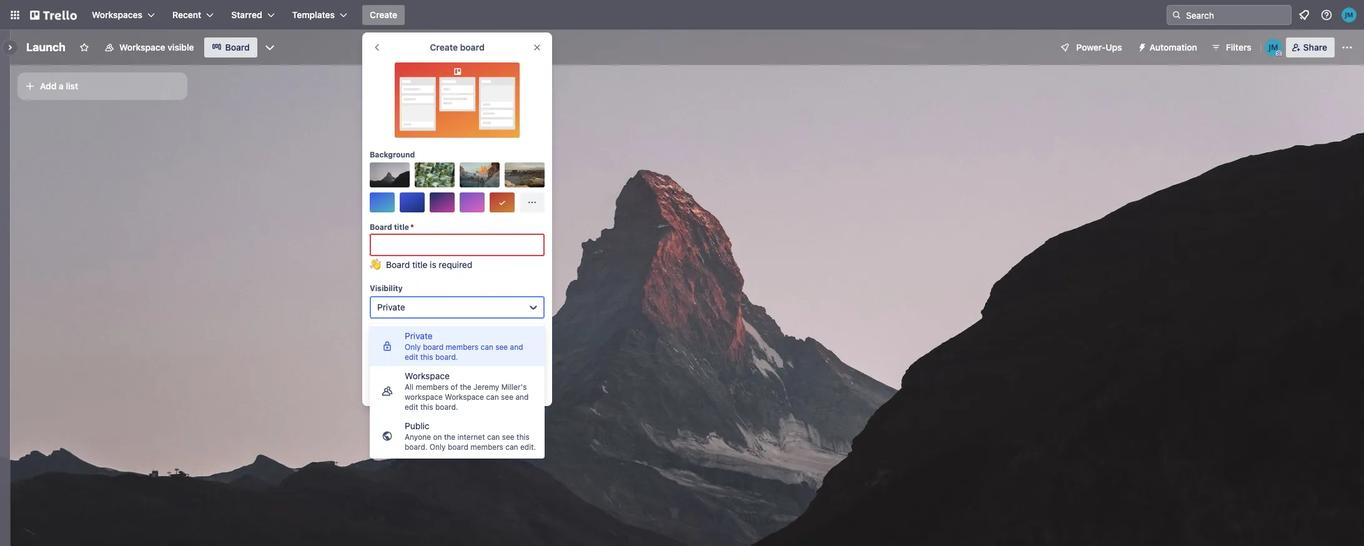 Task type: vqa. For each thing, say whether or not it's contained in the screenshot.
top a
yes



Task type: locate. For each thing, give the bounding box(es) containing it.
1 horizontal spatial title
[[412, 259, 428, 270]]

0 horizontal spatial the
[[444, 432, 456, 442]]

can left "edit." at the bottom
[[506, 442, 518, 452]]

2 vertical spatial this
[[517, 432, 530, 442]]

👋 board title is required
[[370, 259, 472, 270]]

private inside private only board members can see and edit this board.
[[405, 330, 433, 341]]

workspace for all
[[405, 370, 450, 381]]

workspace down workspaces popup button
[[119, 42, 165, 52]]

create button up start with a template
[[370, 329, 545, 349]]

recent
[[172, 9, 201, 20]]

0 vertical spatial a
[[59, 81, 64, 91]]

2 edit from the top
[[405, 402, 418, 412]]

switch to… image
[[9, 9, 21, 21]]

and down "miller's" at bottom
[[516, 392, 529, 402]]

only
[[405, 342, 421, 352], [430, 442, 446, 452]]

required
[[439, 259, 472, 270]]

0 vertical spatial see
[[496, 342, 508, 352]]

a right with
[[457, 358, 462, 369]]

only down on
[[430, 442, 446, 452]]

board right 👋 in the top of the page
[[386, 259, 410, 270]]

a
[[59, 81, 64, 91], [457, 358, 462, 369]]

2 vertical spatial board
[[448, 442, 468, 452]]

show menu image
[[1341, 41, 1354, 54]]

start with a template button
[[370, 354, 545, 374]]

edit up the images
[[405, 352, 418, 362]]

workspaces
[[92, 9, 142, 20]]

1 vertical spatial create button
[[370, 329, 545, 349]]

edit inside "workspace all members of the jeremy miller's workspace workspace can see and edit this board."
[[405, 402, 418, 412]]

workspace inside "workspace visible" 'button'
[[119, 42, 165, 52]]

jeremy
[[474, 382, 499, 392]]

to
[[522, 379, 529, 388]]

Board name text field
[[20, 37, 72, 57]]

0 vertical spatial create
[[370, 9, 397, 20]]

members
[[446, 342, 479, 352], [416, 382, 449, 392], [471, 442, 503, 452]]

1 vertical spatial see
[[501, 392, 514, 402]]

power-
[[1077, 42, 1106, 52]]

anyone
[[405, 432, 431, 442]]

1 vertical spatial board
[[423, 342, 444, 352]]

search image
[[1172, 10, 1182, 20]]

private only board members can see and edit this board.
[[405, 330, 523, 362]]

templates
[[292, 9, 335, 20]]

of inside "workspace all members of the jeremy miller's workspace workspace can see and edit this board."
[[451, 382, 458, 392]]

terms of service link
[[430, 389, 490, 398]]

board inside 'public anyone on the internet can see this board. only board members can edit.'
[[448, 442, 468, 452]]

edit inside private only board members can see and edit this board.
[[405, 352, 418, 362]]

board left customize views image
[[225, 42, 250, 52]]

1 vertical spatial jeremy miller (jeremymiller198) image
[[1265, 39, 1282, 56]]

create inside primary element
[[370, 9, 397, 20]]

title
[[394, 222, 409, 232], [412, 259, 428, 270]]

0 vertical spatial create button
[[362, 5, 405, 25]]

1 vertical spatial private
[[405, 330, 433, 341]]

this inside "workspace all members of the jeremy miller's workspace workspace can see and edit this board."
[[420, 402, 433, 412]]

members inside private only board members can see and edit this board.
[[446, 342, 479, 352]]

Search field
[[1182, 6, 1291, 24]]

title left *
[[394, 222, 409, 232]]

0 vertical spatial title
[[394, 222, 409, 232]]

1 horizontal spatial a
[[457, 358, 462, 369]]

automation button
[[1132, 37, 1205, 57]]

2 vertical spatial see
[[502, 432, 515, 442]]

only inside private only board members can see and edit this board.
[[405, 342, 421, 352]]

unsplash,
[[448, 379, 483, 388]]

👋
[[370, 259, 381, 270]]

1 vertical spatial board.
[[435, 402, 458, 412]]

1 horizontal spatial jeremy miller (jeremymiller198) image
[[1342, 7, 1357, 22]]

on
[[433, 432, 442, 442]]

workspace
[[119, 42, 165, 52], [405, 370, 450, 381], [445, 392, 484, 402]]

license link
[[388, 389, 413, 398]]

can inside private only board members can see and edit this board.
[[481, 342, 493, 352]]

members up start with a template
[[446, 342, 479, 352]]

create board
[[430, 42, 485, 52]]

board. down the terms
[[435, 402, 458, 412]]

edit down workspace
[[405, 402, 418, 412]]

images
[[402, 379, 427, 388]]

1 vertical spatial only
[[430, 442, 446, 452]]

1 vertical spatial members
[[416, 382, 449, 392]]

and up agree
[[510, 342, 523, 352]]

add a list button
[[17, 72, 187, 100]]

can inside "workspace all members of the jeremy miller's workspace workspace can see and edit this board."
[[486, 392, 499, 402]]

2 vertical spatial board.
[[405, 442, 428, 452]]

workspace down unsplash,
[[445, 392, 484, 402]]

this
[[420, 352, 433, 362], [420, 402, 433, 412], [517, 432, 530, 442]]

2 vertical spatial members
[[471, 442, 503, 452]]

board for board title *
[[370, 222, 392, 232]]

members down internet
[[471, 442, 503, 452]]

0 vertical spatial only
[[405, 342, 421, 352]]

0 notifications image
[[1297, 7, 1312, 22]]

jeremy miller (jeremymiller198) image
[[1342, 7, 1357, 22], [1265, 39, 1282, 56]]

private down visibility
[[377, 302, 405, 312]]

1 vertical spatial workspace
[[405, 370, 450, 381]]

workspace
[[405, 392, 443, 402]]

board. right start
[[435, 352, 458, 362]]

of
[[451, 382, 458, 392], [454, 389, 461, 398]]

jeremy miller (jeremymiller198) image right filters
[[1265, 39, 1282, 56]]

a left list
[[59, 81, 64, 91]]

1 vertical spatial the
[[444, 432, 456, 442]]

filters button
[[1207, 37, 1256, 57]]

power-ups
[[1077, 42, 1122, 52]]

0 vertical spatial jeremy miller (jeremymiller198) image
[[1342, 7, 1357, 22]]

agree
[[500, 379, 520, 388]]

the inside "workspace all members of the jeremy miller's workspace workspace can see and edit this board."
[[460, 382, 471, 392]]

add a list
[[40, 81, 78, 91]]

visible
[[168, 42, 194, 52]]

2 vertical spatial board
[[386, 259, 410, 270]]

private
[[377, 302, 405, 312], [405, 330, 433, 341]]

1 vertical spatial title
[[412, 259, 428, 270]]

workspace down start
[[405, 370, 450, 381]]

only up start
[[405, 342, 421, 352]]

0 vertical spatial board.
[[435, 352, 458, 362]]

create
[[370, 9, 397, 20], [430, 42, 458, 52], [444, 333, 471, 344]]

can up template
[[481, 342, 493, 352]]

title left is
[[412, 259, 428, 270]]

board. down anyone
[[405, 442, 428, 452]]

0 vertical spatial members
[[446, 342, 479, 352]]

create button
[[362, 5, 405, 25], [370, 329, 545, 349]]

and
[[510, 342, 523, 352], [415, 389, 428, 398], [516, 392, 529, 402]]

members up workspace
[[416, 382, 449, 392]]

this member is an admin of this board. image
[[1276, 51, 1282, 56]]

is
[[430, 259, 436, 270]]

you
[[485, 379, 498, 388]]

this up "edit." at the bottom
[[517, 432, 530, 442]]

and down the images
[[415, 389, 428, 398]]

*
[[410, 222, 414, 232]]

workspace visible button
[[97, 37, 202, 57]]

1 vertical spatial a
[[457, 358, 462, 369]]

create button up the return to previous screen image
[[362, 5, 405, 25]]

0 vertical spatial private
[[377, 302, 405, 312]]

this down workspace
[[420, 402, 433, 412]]

see
[[496, 342, 508, 352], [501, 392, 514, 402], [502, 432, 515, 442]]

this inside private only board members can see and edit this board.
[[420, 352, 433, 362]]

board
[[225, 42, 250, 52], [370, 222, 392, 232], [386, 259, 410, 270]]

board.
[[435, 352, 458, 362], [435, 402, 458, 412], [405, 442, 428, 452]]

see up template
[[496, 342, 508, 352]]

template
[[464, 358, 500, 369]]

0 vertical spatial the
[[460, 382, 471, 392]]

board
[[460, 42, 485, 52], [423, 342, 444, 352], [448, 442, 468, 452]]

starred
[[231, 9, 262, 20]]

launch
[[26, 41, 66, 54]]

0 vertical spatial this
[[420, 352, 433, 362]]

see right internet
[[502, 432, 515, 442]]

0 horizontal spatial only
[[405, 342, 421, 352]]

jeremy miller (jeremymiller198) image right open information menu icon
[[1342, 7, 1357, 22]]

board left *
[[370, 222, 392, 232]]

private up start
[[405, 330, 433, 341]]

can
[[481, 342, 493, 352], [486, 392, 499, 402], [487, 432, 500, 442], [506, 442, 518, 452]]

0 vertical spatial workspace
[[119, 42, 165, 52]]

see down "miller's" at bottom
[[501, 392, 514, 402]]

from
[[430, 379, 446, 388]]

edit
[[405, 352, 418, 362], [405, 402, 418, 412]]

public
[[405, 420, 430, 431]]

this left with
[[420, 352, 433, 362]]

None text field
[[370, 234, 545, 256]]

the
[[460, 382, 471, 392], [444, 432, 456, 442]]

1 vertical spatial board
[[370, 222, 392, 232]]

only inside 'public anyone on the internet can see this board. only board members can edit.'
[[430, 442, 446, 452]]

0 horizontal spatial jeremy miller (jeremymiller198) image
[[1265, 39, 1282, 56]]

of for license
[[454, 389, 461, 398]]

1 edit from the top
[[405, 352, 418, 362]]

0 vertical spatial board
[[225, 42, 250, 52]]

return to previous screen image
[[372, 42, 382, 52]]

1 horizontal spatial only
[[430, 442, 446, 452]]

1 horizontal spatial the
[[460, 382, 471, 392]]

license
[[388, 389, 413, 398]]

0 vertical spatial edit
[[405, 352, 418, 362]]

can down jeremy
[[486, 392, 499, 402]]

1 vertical spatial edit
[[405, 402, 418, 412]]

1 vertical spatial this
[[420, 402, 433, 412]]



Task type: describe. For each thing, give the bounding box(es) containing it.
private for private
[[377, 302, 405, 312]]

workspace for visible
[[119, 42, 165, 52]]

0 horizontal spatial a
[[59, 81, 64, 91]]

back to home image
[[30, 5, 77, 25]]

members inside 'public anyone on the internet can see this board. only board members can edit.'
[[471, 442, 503, 452]]

and inside private only board members can see and edit this board.
[[510, 342, 523, 352]]

wave image
[[370, 259, 381, 276]]

board for board
[[225, 42, 250, 52]]

and inside "workspace all members of the jeremy miller's workspace workspace can see and edit this board."
[[516, 392, 529, 402]]

templates button
[[285, 5, 355, 25]]

sm image
[[1132, 37, 1150, 55]]

start with a template
[[414, 358, 500, 369]]

2 vertical spatial workspace
[[445, 392, 484, 402]]

miller's
[[502, 382, 527, 392]]

open information menu image
[[1321, 9, 1333, 21]]

board. inside "workspace all members of the jeremy miller's workspace workspace can see and edit this board."
[[435, 402, 458, 412]]

recent button
[[165, 5, 221, 25]]

power-ups button
[[1052, 37, 1130, 57]]

see inside "workspace all members of the jeremy miller's workspace workspace can see and edit this board."
[[501, 392, 514, 402]]

see inside private only board members can see and edit this board.
[[496, 342, 508, 352]]

automation
[[1150, 42, 1197, 52]]

workspace visible
[[119, 42, 194, 52]]

share
[[1304, 42, 1328, 52]]

edit.
[[520, 442, 536, 452]]

close popover image
[[532, 42, 542, 52]]

starred button
[[224, 5, 282, 25]]

board inside private only board members can see and edit this board.
[[423, 342, 444, 352]]

private for private only board members can see and edit this board.
[[405, 330, 433, 341]]

visibility
[[370, 284, 403, 293]]

customize views image
[[264, 41, 276, 54]]

by
[[370, 379, 379, 388]]

with
[[437, 358, 454, 369]]

board title *
[[370, 222, 414, 232]]

workspaces button
[[84, 5, 162, 25]]

background element
[[370, 162, 545, 212]]

list
[[66, 81, 78, 91]]

0 vertical spatial board
[[460, 42, 485, 52]]

by using images from unsplash, you agree to their
[[370, 379, 529, 398]]

using
[[381, 379, 400, 388]]

workspace all members of the jeremy miller's workspace workspace can see and edit this board.
[[405, 370, 529, 412]]

terms
[[430, 389, 452, 398]]

primary element
[[0, 0, 1364, 30]]

🍑 image
[[497, 197, 507, 207]]

internet
[[458, 432, 485, 442]]

of for workspace
[[451, 382, 458, 392]]

star or unstar board image
[[79, 42, 89, 52]]

service
[[463, 389, 490, 398]]

2 vertical spatial create
[[444, 333, 471, 344]]

add
[[40, 81, 57, 91]]

their
[[370, 389, 386, 398]]

board link
[[204, 37, 257, 57]]

all
[[405, 382, 414, 392]]

board. inside private only board members can see and edit this board.
[[435, 352, 458, 362]]

share button
[[1286, 37, 1335, 57]]

can right internet
[[487, 432, 500, 442]]

start
[[414, 358, 435, 369]]

create button inside primary element
[[362, 5, 405, 25]]

this inside 'public anyone on the internet can see this board. only board members can edit.'
[[517, 432, 530, 442]]

0 horizontal spatial title
[[394, 222, 409, 232]]

background
[[370, 150, 415, 159]]

see inside 'public anyone on the internet can see this board. only board members can edit.'
[[502, 432, 515, 442]]

1 vertical spatial create
[[430, 42, 458, 52]]

board. inside 'public anyone on the internet can see this board. only board members can edit.'
[[405, 442, 428, 452]]

ups
[[1106, 42, 1122, 52]]

filters
[[1226, 42, 1252, 52]]

public anyone on the internet can see this board. only board members can edit.
[[405, 420, 536, 452]]

members inside "workspace all members of the jeremy miller's workspace workspace can see and edit this board."
[[416, 382, 449, 392]]

the inside 'public anyone on the internet can see this board. only board members can edit.'
[[444, 432, 456, 442]]

license and terms of service
[[388, 389, 490, 398]]



